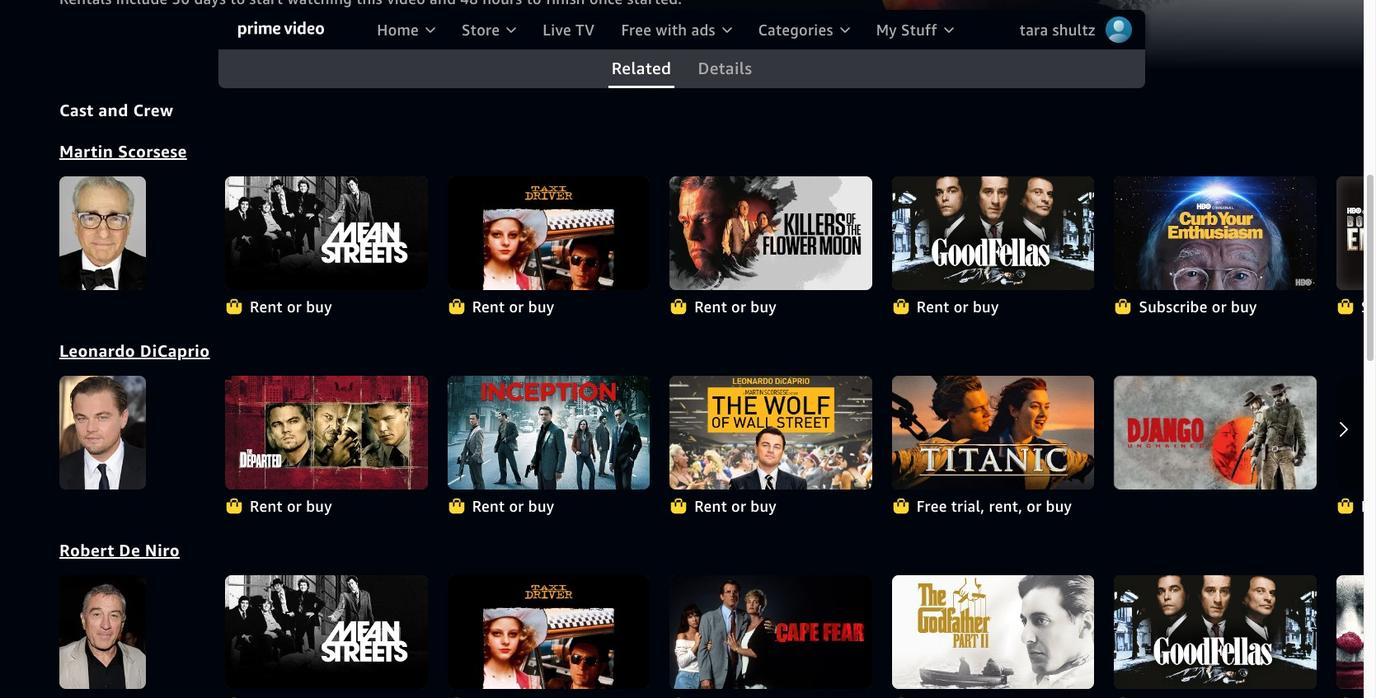 Task type: vqa. For each thing, say whether or not it's contained in the screenshot.
Add to Cart submit associated with iBooMas Zero Gravity Massage Chair,APP Control Massage…
no



Task type: locate. For each thing, give the bounding box(es) containing it.
and
[[98, 100, 128, 119]]

leonardo dicaprio link
[[59, 341, 210, 360]]

free left trial,
[[917, 497, 947, 516]]

robert de niro link
[[59, 541, 180, 560]]

min
[[1169, 605, 1194, 622]]

live tv
[[543, 20, 595, 39]]

winner
[[1176, 630, 1225, 649]]

buy
[[306, 297, 332, 316], [528, 297, 554, 316], [750, 297, 777, 316], [973, 297, 999, 316], [1231, 297, 1257, 316], [306, 497, 332, 516], [528, 497, 554, 516], [750, 497, 777, 516], [1046, 497, 1072, 516]]

store filled image
[[225, 298, 243, 316], [447, 298, 466, 316], [670, 298, 688, 316], [225, 497, 243, 516], [447, 497, 466, 516], [670, 497, 688, 516]]

r
[[1209, 605, 1218, 622]]

su
[[1361, 297, 1376, 316]]

0 horizontal spatial free
[[621, 20, 652, 39]]

trial,
[[951, 497, 985, 516]]

forward image
[[1334, 420, 1354, 440]]

store link
[[449, 10, 530, 49]]

robert
[[59, 541, 114, 560]]

subscribe or buy
[[1139, 297, 1257, 316]]

tv
[[575, 20, 595, 39]]

free for free trial, rent, or buy
[[917, 497, 947, 516]]

live tv link
[[530, 10, 608, 49]]

with
[[656, 20, 687, 39]]

categories link
[[745, 10, 863, 49]]

oscars®
[[1083, 630, 1149, 649]]

free for free with ads
[[621, 20, 652, 39]]

free
[[621, 20, 652, 39], [917, 497, 947, 516]]

watchlist image
[[1222, 557, 1240, 580]]

store filled image for free trial, rent, or buy
[[892, 497, 910, 516]]

1 vertical spatial free
[[917, 497, 947, 516]]

rent
[[250, 297, 283, 316], [472, 297, 505, 316], [694, 297, 727, 316], [917, 297, 949, 316], [250, 497, 283, 516], [472, 497, 505, 516], [694, 497, 727, 516]]

dicaprio
[[140, 341, 210, 360]]

cast and crew
[[59, 100, 173, 119]]

details
[[698, 58, 752, 79]]

2x
[[1153, 630, 1172, 649]]

categories
[[758, 20, 833, 39]]

live
[[543, 20, 571, 39]]

1 horizontal spatial free
[[917, 497, 947, 516]]

0 vertical spatial free
[[621, 20, 652, 39]]

rent or buy
[[250, 297, 332, 316], [472, 297, 554, 316], [694, 297, 777, 316], [917, 297, 999, 316], [250, 497, 332, 516], [472, 497, 554, 516], [694, 497, 777, 516]]

stuff
[[901, 20, 937, 39]]

my
[[876, 20, 897, 39]]

home link
[[364, 10, 449, 49]]

free inside 'free with ads' link
[[621, 20, 652, 39]]

or
[[287, 297, 302, 316], [509, 297, 524, 316], [731, 297, 746, 316], [954, 297, 969, 316], [1212, 297, 1227, 316], [287, 497, 302, 516], [509, 497, 524, 516], [731, 497, 746, 516], [1027, 497, 1042, 516]]

store
[[462, 20, 500, 39]]

trailer image
[[1268, 557, 1286, 580]]

store filled image
[[892, 298, 910, 316], [1114, 298, 1132, 316], [1336, 298, 1355, 316], [892, 497, 910, 516], [1336, 497, 1355, 516]]

free left "with"
[[621, 20, 652, 39]]

fre
[[1361, 497, 1376, 516]]

2
[[1125, 605, 1133, 622]]

subscribe
[[1139, 297, 1208, 316]]

robert de niro
[[59, 541, 180, 560]]

home
[[377, 20, 419, 39]]



Task type: describe. For each thing, give the bounding box(es) containing it.
related button
[[598, 49, 685, 88]]

my stuff
[[876, 20, 937, 39]]

store filled image for rent or buy
[[892, 298, 910, 316]]

R (Restricted) text field
[[1203, 604, 1224, 623]]

martin scorsese
[[59, 141, 187, 160]]

robert de niro image
[[59, 575, 146, 689]]

2012
[[1083, 605, 1115, 622]]

django
[[1083, 550, 1141, 569]]

oscars® 2x winner
[[1083, 630, 1225, 649]]

martin scorsese image
[[59, 176, 146, 290]]

cast
[[59, 100, 94, 119]]

45
[[1149, 605, 1165, 622]]

h
[[1137, 605, 1145, 622]]

de
[[119, 541, 140, 560]]

free trial, rent, or buy
[[917, 497, 1072, 516]]

2 h 45 min
[[1125, 605, 1194, 622]]

related
[[612, 58, 672, 79]]

store filled image for fre
[[1336, 497, 1355, 516]]

niro
[[145, 541, 180, 560]]

my stuff link
[[863, 10, 967, 49]]

store filled image for subscribe or buy
[[1114, 298, 1132, 316]]

scorsese
[[118, 141, 187, 160]]

unchained
[[1083, 573, 1169, 592]]

free with ads link
[[608, 10, 745, 49]]

details button
[[685, 49, 765, 88]]

crew
[[133, 100, 173, 119]]

django unchained
[[1083, 550, 1169, 592]]

ads
[[691, 20, 715, 39]]

prime video image
[[238, 22, 324, 38]]

free with ads
[[621, 20, 715, 39]]

leonardo
[[59, 341, 135, 360]]

martin
[[59, 141, 113, 160]]

martin scorsese link
[[59, 141, 187, 160]]

muted image
[[1277, 450, 1296, 469]]

store filled image for su
[[1336, 298, 1355, 316]]

leonardo dicaprio image
[[59, 376, 146, 490]]

leonardo dicaprio
[[59, 341, 210, 360]]

rent,
[[989, 497, 1023, 516]]



